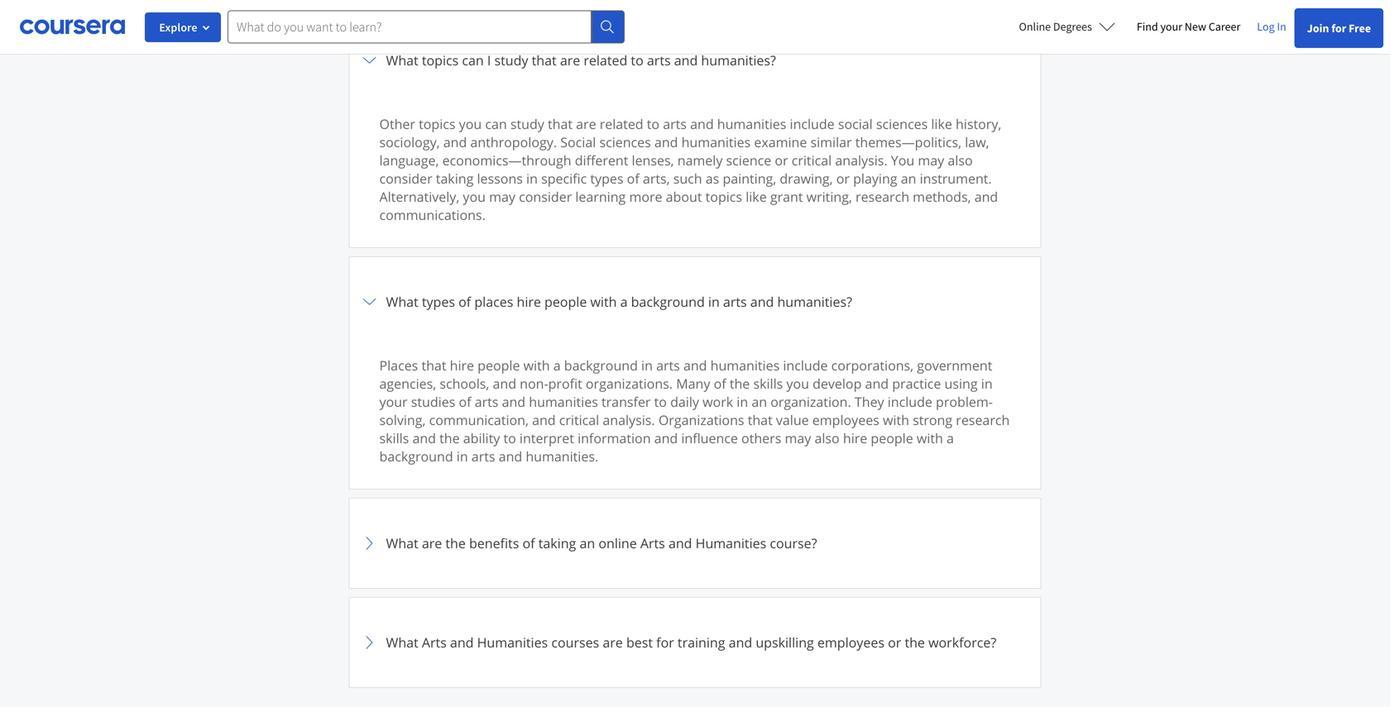 Task type: vqa. For each thing, say whether or not it's contained in the screenshot.
SOLVING,
yes



Task type: describe. For each thing, give the bounding box(es) containing it.
humanities up namely
[[682, 133, 751, 151]]

what topics can i study that are related to arts and humanities?
[[386, 51, 776, 69]]

list item containing what topics can i study that are related to arts and humanities?
[[349, 15, 1042, 257]]

different
[[575, 151, 628, 169]]

online degrees
[[1019, 19, 1092, 34]]

workforce?
[[929, 634, 997, 652]]

related for humanities?
[[584, 51, 628, 69]]

0 horizontal spatial skills
[[379, 430, 409, 447]]

free
[[1349, 21, 1371, 36]]

research inside places that hire people with a background in arts and humanities include corporations, government agencies, schools, and non-profit organizations. many of the skills you develop and practice using in your studies of arts and humanities transfer to daily work in an organization. they include problem- solving, communication, and critical analysis. organizations that value employees with strong research skills and the ability to interpret information and influence others may also hire people with a background in arts and humanities.
[[956, 411, 1010, 429]]

topics for what
[[422, 51, 459, 69]]

what are the benefits of taking an online arts and humanities course? button
[[360, 509, 1031, 578]]

explore
[[159, 20, 197, 35]]

what are the benefits of taking an online arts and humanities course?
[[386, 535, 817, 552]]

what topics can i study that are related to arts and humanities? button
[[360, 26, 1031, 95]]

chevron right image for what topics can i study that are related to arts and humanities?
[[360, 50, 379, 70]]

humanities inside what are the benefits of taking an online arts and humanities course? dropdown button
[[696, 535, 767, 552]]

schools,
[[440, 375, 489, 393]]

history,
[[956, 115, 1002, 133]]

for inside 'link'
[[1332, 21, 1347, 36]]

you
[[891, 151, 915, 169]]

1 vertical spatial like
[[746, 188, 767, 206]]

may inside places that hire people with a background in arts and humanities include corporations, government agencies, schools, and non-profit organizations. many of the skills you develop and practice using in your studies of arts and humanities transfer to daily work in an organization. they include problem- solving, communication, and critical analysis. organizations that value employees with strong research skills and the ability to interpret information and influence others may also hire people with a background in arts and humanities.
[[785, 430, 811, 447]]

ability
[[463, 430, 500, 447]]

join for free
[[1307, 21, 1371, 36]]

transfer
[[602, 393, 651, 411]]

online degrees button
[[1006, 8, 1129, 45]]

in
[[1277, 19, 1287, 34]]

studies
[[411, 393, 455, 411]]

what types of places hire people with a background in arts and humanities?
[[386, 293, 852, 311]]

law,
[[965, 133, 989, 151]]

anthropology.
[[470, 133, 557, 151]]

social
[[560, 133, 596, 151]]

humanities up examine
[[717, 115, 787, 133]]

to inside other topics you can study that are related to arts and humanities include social sciences like history, sociology, and anthropology. social sciences and humanities examine similar themes—politics, law, language, economics—through different lenses, namely science or critical analysis. you may also consider taking lessons in specific types of arts, such as painting, drawing, or playing an instrument. alternatively, you may consider learning more about topics like grant writing, research methods, and communications.
[[647, 115, 660, 133]]

chevron right image for what are the benefits of taking an online arts and humanities course?
[[360, 534, 379, 554]]

1 vertical spatial background
[[564, 357, 638, 374]]

problem-
[[936, 393, 993, 411]]

humanities? inside dropdown button
[[701, 51, 776, 69]]

0 vertical spatial may
[[918, 151, 944, 169]]

what arts and humanities courses are best for training and upskilling employees or the workforce?
[[386, 634, 997, 652]]

arts,
[[643, 170, 670, 187]]

can inside what topics can i study that are related to arts and humanities? dropdown button
[[462, 51, 484, 69]]

employees inside what arts and humanities courses are best for training and upskilling employees or the workforce? dropdown button
[[818, 634, 885, 652]]

are left "best"
[[603, 634, 623, 652]]

courses
[[551, 634, 599, 652]]

instrument.
[[920, 170, 992, 187]]

2 horizontal spatial a
[[947, 430, 954, 447]]

0 vertical spatial consider
[[379, 170, 432, 187]]

social
[[838, 115, 873, 133]]

0 horizontal spatial people
[[478, 357, 520, 374]]

what arts and humanities courses are best for training and upskilling employees or the workforce? list item
[[349, 598, 1042, 689]]

an inside places that hire people with a background in arts and humanities include corporations, government agencies, schools, and non-profit organizations. many of the skills you develop and practice using in your studies of arts and humanities transfer to daily work in an organization. they include problem- solving, communication, and critical analysis. organizations that value employees with strong research skills and the ability to interpret information and influence others may also hire people with a background in arts and humanities.
[[752, 393, 767, 411]]

profit
[[548, 375, 582, 393]]

study for i
[[494, 51, 528, 69]]

for inside dropdown button
[[656, 634, 674, 652]]

people inside what types of places hire people with a background in arts and humanities? "dropdown button"
[[545, 293, 587, 311]]

work
[[703, 393, 733, 411]]

science
[[726, 151, 772, 169]]

that inside what topics can i study that are related to arts and humanities? dropdown button
[[532, 51, 557, 69]]

influence
[[681, 430, 738, 447]]

join for free link
[[1295, 8, 1384, 48]]

grant
[[770, 188, 803, 206]]

specific
[[541, 170, 587, 187]]

1 horizontal spatial like
[[931, 115, 952, 133]]

organization.
[[771, 393, 851, 411]]

1 horizontal spatial consider
[[519, 188, 572, 206]]

other topics you can study that are related to arts and humanities include social sciences like history, sociology, and anthropology. social sciences and humanities examine similar themes—politics, law, language, economics—through different lenses, namely science or critical analysis. you may also consider taking lessons in specific types of arts, such as painting, drawing, or playing an instrument. alternatively, you may consider learning more about topics like grant writing, research methods, and communications.
[[379, 115, 1002, 224]]

online
[[599, 535, 637, 552]]

lenses,
[[632, 151, 674, 169]]

arts inside dropdown button
[[647, 51, 671, 69]]

taking inside dropdown button
[[539, 535, 576, 552]]

the inside "list item"
[[446, 535, 466, 552]]

coursera image
[[20, 13, 125, 40]]

lessons
[[477, 170, 523, 187]]

background inside "dropdown button"
[[631, 293, 705, 311]]

a inside "dropdown button"
[[620, 293, 628, 311]]

1 horizontal spatial your
[[1161, 19, 1183, 34]]

that up others
[[748, 411, 773, 429]]

2 vertical spatial background
[[379, 448, 453, 466]]

chevron right image for what arts and humanities courses are best for training and upskilling employees or the workforce?
[[360, 633, 379, 653]]

daily
[[670, 393, 699, 411]]

arts inside other topics you can study that are related to arts and humanities include social sciences like history, sociology, and anthropology. social sciences and humanities examine similar themes—politics, law, language, economics—through different lenses, namely science or critical analysis. you may also consider taking lessons in specific types of arts, such as painting, drawing, or playing an instrument. alternatively, you may consider learning more about topics like grant writing, research methods, and communications.
[[663, 115, 687, 133]]

1 vertical spatial hire
[[450, 357, 474, 374]]

what types of places hire people with a background in arts and humanities? button
[[360, 267, 1031, 337]]

0 horizontal spatial a
[[553, 357, 561, 374]]

are right 'i'
[[560, 51, 580, 69]]

new
[[1185, 19, 1207, 34]]

places
[[379, 357, 418, 374]]

0 horizontal spatial may
[[489, 188, 516, 206]]

solving,
[[379, 411, 426, 429]]

others
[[742, 430, 782, 447]]

critical inside places that hire people with a background in arts and humanities include corporations, government agencies, schools, and non-profit organizations. many of the skills you develop and practice using in your studies of arts and humanities transfer to daily work in an organization. they include problem- solving, communication, and critical analysis. organizations that value employees with strong research skills and the ability to interpret information and influence others may also hire people with a background in arts and humanities.
[[559, 411, 599, 429]]

examine
[[754, 133, 807, 151]]

list item containing what types of places hire people with a background in arts and humanities?
[[349, 257, 1042, 499]]

career
[[1209, 19, 1241, 34]]

0 horizontal spatial sciences
[[600, 133, 651, 151]]

benefits
[[469, 535, 519, 552]]

include inside other topics you can study that are related to arts and humanities include social sciences like history, sociology, and anthropology. social sciences and humanities examine similar themes—politics, law, language, economics—through different lenses, namely science or critical analysis. you may also consider taking lessons in specific types of arts, such as painting, drawing, or playing an instrument. alternatively, you may consider learning more about topics like grant writing, research methods, and communications.
[[790, 115, 835, 133]]

they
[[855, 393, 884, 411]]

methods,
[[913, 188, 971, 206]]

types inside "dropdown button"
[[422, 293, 455, 311]]

drawing,
[[780, 170, 833, 187]]

also inside other topics you can study that are related to arts and humanities include social sciences like history, sociology, and anthropology. social sciences and humanities examine similar themes—politics, law, language, economics—through different lenses, namely science or critical analysis. you may also consider taking lessons in specific types of arts, such as painting, drawing, or playing an instrument. alternatively, you may consider learning more about topics like grant writing, research methods, and communications.
[[948, 151, 973, 169]]

of inside "dropdown button"
[[459, 293, 471, 311]]

0 vertical spatial sciences
[[876, 115, 928, 133]]

sociology,
[[379, 133, 440, 151]]

analysis. inside other topics you can study that are related to arts and humanities include social sciences like history, sociology, and anthropology. social sciences and humanities examine similar themes—politics, law, language, economics—through different lenses, namely science or critical analysis. you may also consider taking lessons in specific types of arts, such as painting, drawing, or playing an instrument. alternatively, you may consider learning more about topics like grant writing, research methods, and communications.
[[835, 151, 888, 169]]

find your new career
[[1137, 19, 1241, 34]]

1 horizontal spatial or
[[836, 170, 850, 187]]

0 vertical spatial you
[[459, 115, 482, 133]]

value
[[776, 411, 809, 429]]

communication,
[[429, 411, 529, 429]]

organizations.
[[586, 375, 673, 393]]

log in
[[1257, 19, 1287, 34]]

i
[[487, 51, 491, 69]]

corporations,
[[831, 357, 914, 374]]

humanities inside what arts and humanities courses are best for training and upskilling employees or the workforce? dropdown button
[[477, 634, 548, 652]]

that inside other topics you can study that are related to arts and humanities include social sciences like history, sociology, and anthropology. social sciences and humanities examine similar themes—politics, law, language, economics—through different lenses, namely science or critical analysis. you may also consider taking lessons in specific types of arts, such as painting, drawing, or playing an instrument. alternatively, you may consider learning more about topics like grant writing, research methods, and communications.
[[548, 115, 573, 133]]

log
[[1257, 19, 1275, 34]]



Task type: locate. For each thing, give the bounding box(es) containing it.
1 horizontal spatial can
[[485, 115, 507, 133]]

humanities left course?
[[696, 535, 767, 552]]

of up more
[[627, 170, 640, 187]]

like left the history,
[[931, 115, 952, 133]]

about
[[666, 188, 702, 206]]

that right 'i'
[[532, 51, 557, 69]]

arts inside "list item"
[[640, 535, 665, 552]]

topics inside dropdown button
[[422, 51, 459, 69]]

humanities left courses
[[477, 634, 548, 652]]

1 vertical spatial research
[[956, 411, 1010, 429]]

analysis. down "transfer"
[[603, 411, 655, 429]]

develop
[[813, 375, 862, 393]]

1 horizontal spatial sciences
[[876, 115, 928, 133]]

topics up sociology,
[[419, 115, 456, 133]]

0 horizontal spatial taking
[[436, 170, 474, 187]]

employees inside places that hire people with a background in arts and humanities include corporations, government agencies, schools, and non-profit organizations. many of the skills you develop and practice using in your studies of arts and humanities transfer to daily work in an organization. they include problem- solving, communication, and critical analysis. organizations that value employees with strong research skills and the ability to interpret information and influence others may also hire people with a background in arts and humanities.
[[813, 411, 880, 429]]

0 vertical spatial a
[[620, 293, 628, 311]]

also
[[948, 151, 973, 169], [815, 430, 840, 447]]

0 vertical spatial like
[[931, 115, 952, 133]]

what for what topics can i study that are related to arts and humanities?
[[386, 51, 418, 69]]

research
[[856, 188, 910, 206], [956, 411, 1010, 429]]

1 horizontal spatial taking
[[539, 535, 576, 552]]

of down schools,
[[459, 393, 471, 411]]

employees
[[813, 411, 880, 429], [818, 634, 885, 652]]

4 what from the top
[[386, 634, 418, 652]]

chevron right image down what do you want to learn? "text field" on the top
[[360, 50, 379, 70]]

include
[[790, 115, 835, 133], [783, 357, 828, 374], [888, 393, 933, 411]]

list item
[[349, 0, 1042, 7], [349, 15, 1042, 257], [349, 257, 1042, 499]]

an up others
[[752, 393, 767, 411]]

research inside other topics you can study that are related to arts and humanities include social sciences like history, sociology, and anthropology. social sciences and humanities examine similar themes—politics, law, language, economics—through different lenses, namely science or critical analysis. you may also consider taking lessons in specific types of arts, such as painting, drawing, or playing an instrument. alternatively, you may consider learning more about topics like grant writing, research methods, and communications.
[[856, 188, 910, 206]]

a up the organizations.
[[620, 293, 628, 311]]

employees right upskilling
[[818, 634, 885, 652]]

1 vertical spatial sciences
[[600, 133, 651, 151]]

for right "best"
[[656, 634, 674, 652]]

1 horizontal spatial hire
[[517, 293, 541, 311]]

using
[[945, 375, 978, 393]]

arts
[[647, 51, 671, 69], [663, 115, 687, 133], [723, 293, 747, 311], [656, 357, 680, 374], [475, 393, 499, 411], [472, 448, 495, 466]]

1 horizontal spatial a
[[620, 293, 628, 311]]

0 vertical spatial chevron right image
[[360, 50, 379, 70]]

in inside other topics you can study that are related to arts and humanities include social sciences like history, sociology, and anthropology. social sciences and humanities examine similar themes—politics, law, language, economics—through different lenses, namely science or critical analysis. you may also consider taking lessons in specific types of arts, such as painting, drawing, or playing an instrument. alternatively, you may consider learning more about topics like grant writing, research methods, and communications.
[[526, 170, 538, 187]]

1 vertical spatial arts
[[422, 634, 447, 652]]

0 horizontal spatial types
[[422, 293, 455, 311]]

an inside dropdown button
[[580, 535, 595, 552]]

what for what types of places hire people with a background in arts and humanities?
[[386, 293, 418, 311]]

themes—politics,
[[856, 133, 962, 151]]

3 what from the top
[[386, 535, 418, 552]]

similar
[[811, 133, 852, 151]]

of inside other topics you can study that are related to arts and humanities include social sciences like history, sociology, and anthropology. social sciences and humanities examine similar themes—politics, law, language, economics—through different lenses, namely science or critical analysis. you may also consider taking lessons in specific types of arts, such as painting, drawing, or playing an instrument. alternatively, you may consider learning more about topics like grant writing, research methods, and communications.
[[627, 170, 640, 187]]

hire right places
[[517, 293, 541, 311]]

employees down they
[[813, 411, 880, 429]]

0 vertical spatial research
[[856, 188, 910, 206]]

may down value
[[785, 430, 811, 447]]

0 horizontal spatial critical
[[559, 411, 599, 429]]

taking up alternatively,
[[436, 170, 474, 187]]

study right 'i'
[[494, 51, 528, 69]]

you up anthropology.
[[459, 115, 482, 133]]

0 horizontal spatial for
[[656, 634, 674, 652]]

alternatively,
[[379, 188, 460, 206]]

are inside "list item"
[[422, 535, 442, 552]]

2 what from the top
[[386, 293, 418, 311]]

for right join
[[1332, 21, 1347, 36]]

what inside "list item"
[[386, 535, 418, 552]]

1 vertical spatial or
[[836, 170, 850, 187]]

arts
[[640, 535, 665, 552], [422, 634, 447, 652]]

may right you
[[918, 151, 944, 169]]

and inside "list item"
[[669, 535, 692, 552]]

0 vertical spatial include
[[790, 115, 835, 133]]

a up profit
[[553, 357, 561, 374]]

1 vertical spatial analysis.
[[603, 411, 655, 429]]

the left ability
[[440, 430, 460, 447]]

degrees
[[1053, 19, 1092, 34]]

can up anthropology.
[[485, 115, 507, 133]]

painting,
[[723, 170, 776, 187]]

2 chevron right image from the top
[[360, 292, 379, 312]]

in
[[526, 170, 538, 187], [708, 293, 720, 311], [641, 357, 653, 374], [981, 375, 993, 393], [737, 393, 748, 411], [457, 448, 468, 466]]

1 vertical spatial critical
[[559, 411, 599, 429]]

include up develop in the right of the page
[[783, 357, 828, 374]]

are up the "social"
[[576, 115, 596, 133]]

types left places
[[422, 293, 455, 311]]

1 horizontal spatial arts
[[640, 535, 665, 552]]

background
[[631, 293, 705, 311], [564, 357, 638, 374], [379, 448, 453, 466]]

1 vertical spatial can
[[485, 115, 507, 133]]

1 chevron right image from the top
[[360, 534, 379, 554]]

1 horizontal spatial may
[[785, 430, 811, 447]]

or down examine
[[775, 151, 788, 169]]

1 vertical spatial related
[[600, 115, 644, 133]]

chevron right image
[[360, 50, 379, 70], [360, 292, 379, 312]]

2 horizontal spatial people
[[871, 430, 913, 447]]

an inside other topics you can study that are related to arts and humanities include social sciences like history, sociology, and anthropology. social sciences and humanities examine similar themes—politics, law, language, economics—through different lenses, namely science or critical analysis. you may also consider taking lessons in specific types of arts, such as painting, drawing, or playing an instrument. alternatively, you may consider learning more about topics like grant writing, research methods, and communications.
[[901, 170, 916, 187]]

2 vertical spatial may
[[785, 430, 811, 447]]

study inside dropdown button
[[494, 51, 528, 69]]

1 horizontal spatial analysis.
[[835, 151, 888, 169]]

0 vertical spatial study
[[494, 51, 528, 69]]

training
[[678, 634, 725, 652]]

skills down solving,
[[379, 430, 409, 447]]

humanities up work
[[711, 357, 780, 374]]

1 horizontal spatial humanities?
[[778, 293, 852, 311]]

such
[[673, 170, 702, 187]]

2 vertical spatial a
[[947, 430, 954, 447]]

join
[[1307, 21, 1329, 36]]

0 horizontal spatial humanities?
[[701, 51, 776, 69]]

organizations
[[659, 411, 744, 429]]

related inside other topics you can study that are related to arts and humanities include social sciences like history, sociology, and anthropology. social sciences and humanities examine similar themes—politics, law, language, economics—through different lenses, namely science or critical analysis. you may also consider taking lessons in specific types of arts, such as painting, drawing, or playing an instrument. alternatively, you may consider learning more about topics like grant writing, research methods, and communications.
[[600, 115, 644, 133]]

2 vertical spatial an
[[580, 535, 595, 552]]

for
[[1332, 21, 1347, 36], [656, 634, 674, 652]]

2 horizontal spatial hire
[[843, 430, 868, 447]]

explore button
[[145, 12, 221, 42]]

1 horizontal spatial types
[[590, 170, 624, 187]]

1 vertical spatial people
[[478, 357, 520, 374]]

1 horizontal spatial critical
[[792, 151, 832, 169]]

study inside other topics you can study that are related to arts and humanities include social sciences like history, sociology, and anthropology. social sciences and humanities examine similar themes—politics, law, language, economics—through different lenses, namely science or critical analysis. you may also consider taking lessons in specific types of arts, such as painting, drawing, or playing an instrument. alternatively, you may consider learning more about topics like grant writing, research methods, and communications.
[[511, 115, 544, 133]]

chevron right image up places
[[360, 292, 379, 312]]

0 vertical spatial people
[[545, 293, 587, 311]]

0 vertical spatial employees
[[813, 411, 880, 429]]

related inside what topics can i study that are related to arts and humanities? dropdown button
[[584, 51, 628, 69]]

course?
[[770, 535, 817, 552]]

research down problem-
[[956, 411, 1010, 429]]

None search field
[[228, 10, 625, 43]]

1 list item from the top
[[349, 0, 1042, 7]]

study
[[494, 51, 528, 69], [511, 115, 544, 133]]

1 vertical spatial also
[[815, 430, 840, 447]]

1 vertical spatial a
[[553, 357, 561, 374]]

topics down what do you want to learn? "text field" on the top
[[422, 51, 459, 69]]

0 vertical spatial or
[[775, 151, 788, 169]]

0 vertical spatial topics
[[422, 51, 459, 69]]

other
[[379, 115, 415, 133]]

3 list item from the top
[[349, 257, 1042, 499]]

1 horizontal spatial skills
[[753, 375, 783, 393]]

you up organization.
[[787, 375, 809, 393]]

taking left online
[[539, 535, 576, 552]]

more
[[629, 188, 662, 206]]

2 vertical spatial include
[[888, 393, 933, 411]]

chevron right image for what types of places hire people with a background in arts and humanities?
[[360, 292, 379, 312]]

0 vertical spatial also
[[948, 151, 973, 169]]

study for can
[[511, 115, 544, 133]]

humanities
[[696, 535, 767, 552], [477, 634, 548, 652]]

agencies,
[[379, 375, 436, 393]]

0 vertical spatial hire
[[517, 293, 541, 311]]

places that hire people with a background in arts and humanities include corporations, government agencies, schools, and non-profit organizations. many of the skills you develop and practice using in your studies of arts and humanities transfer to daily work in an organization. they include problem- solving, communication, and critical analysis. organizations that value employees with strong research skills and the ability to interpret information and influence others may also hire people with a background in arts and humanities.
[[379, 357, 1010, 466]]

0 horizontal spatial humanities
[[477, 634, 548, 652]]

1 horizontal spatial also
[[948, 151, 973, 169]]

you inside places that hire people with a background in arts and humanities include corporations, government agencies, schools, and non-profit organizations. many of the skills you develop and practice using in your studies of arts and humanities transfer to daily work in an organization. they include problem- solving, communication, and critical analysis. organizations that value employees with strong research skills and the ability to interpret information and influence others may also hire people with a background in arts and humanities.
[[787, 375, 809, 393]]

log in link
[[1249, 17, 1295, 36]]

1 horizontal spatial humanities
[[696, 535, 767, 552]]

your up solving,
[[379, 393, 408, 411]]

2 chevron right image from the top
[[360, 633, 379, 653]]

that up the "social"
[[548, 115, 573, 133]]

1 vertical spatial may
[[489, 188, 516, 206]]

government
[[917, 357, 993, 374]]

analysis. inside places that hire people with a background in arts and humanities include corporations, government agencies, schools, and non-profit organizations. many of the skills you develop and practice using in your studies of arts and humanities transfer to daily work in an organization. they include problem- solving, communication, and critical analysis. organizations that value employees with strong research skills and the ability to interpret information and influence others may also hire people with a background in arts and humanities.
[[603, 411, 655, 429]]

0 horizontal spatial like
[[746, 188, 767, 206]]

economics—through
[[442, 151, 572, 169]]

a down strong
[[947, 430, 954, 447]]

research down playing
[[856, 188, 910, 206]]

1 horizontal spatial research
[[956, 411, 1010, 429]]

skills up value
[[753, 375, 783, 393]]

0 vertical spatial can
[[462, 51, 484, 69]]

communications.
[[379, 206, 486, 224]]

1 vertical spatial for
[[656, 634, 674, 652]]

your inside places that hire people with a background in arts and humanities include corporations, government agencies, schools, and non-profit organizations. many of the skills you develop and practice using in your studies of arts and humanities transfer to daily work in an organization. they include problem- solving, communication, and critical analysis. organizations that value employees with strong research skills and the ability to interpret information and influence others may also hire people with a background in arts and humanities.
[[379, 393, 408, 411]]

practice
[[892, 375, 941, 393]]

many
[[676, 375, 710, 393]]

arts inside "dropdown button"
[[723, 293, 747, 311]]

hire down they
[[843, 430, 868, 447]]

0 vertical spatial arts
[[640, 535, 665, 552]]

also down organization.
[[815, 430, 840, 447]]

1 vertical spatial chevron right image
[[360, 292, 379, 312]]

1 vertical spatial study
[[511, 115, 544, 133]]

consider down "specific"
[[519, 188, 572, 206]]

consider
[[379, 170, 432, 187], [519, 188, 572, 206]]

may down lessons
[[489, 188, 516, 206]]

1 chevron right image from the top
[[360, 50, 379, 70]]

chevron right image inside what types of places hire people with a background in arts and humanities? "dropdown button"
[[360, 292, 379, 312]]

can inside other topics you can study that are related to arts and humanities include social sciences like history, sociology, and anthropology. social sciences and humanities examine similar themes—politics, law, language, economics—through different lenses, namely science or critical analysis. you may also consider taking lessons in specific types of arts, such as painting, drawing, or playing an instrument. alternatively, you may consider learning more about topics like grant writing, research methods, and communications.
[[485, 115, 507, 133]]

language,
[[379, 151, 439, 169]]

0 horizontal spatial or
[[775, 151, 788, 169]]

1 horizontal spatial people
[[545, 293, 587, 311]]

1 vertical spatial your
[[379, 393, 408, 411]]

and
[[674, 51, 698, 69], [690, 115, 714, 133], [443, 133, 467, 151], [655, 133, 678, 151], [975, 188, 998, 206], [750, 293, 774, 311], [684, 357, 707, 374], [493, 375, 516, 393], [865, 375, 889, 393], [502, 393, 526, 411], [532, 411, 556, 429], [413, 430, 436, 447], [654, 430, 678, 447], [499, 448, 522, 466], [669, 535, 692, 552], [450, 634, 474, 652], [729, 634, 752, 652]]

2 horizontal spatial may
[[918, 151, 944, 169]]

hire up schools,
[[450, 357, 474, 374]]

find your new career link
[[1129, 17, 1249, 37]]

you down lessons
[[463, 188, 486, 206]]

chevron right image inside what topics can i study that are related to arts and humanities? dropdown button
[[360, 50, 379, 70]]

people down they
[[871, 430, 913, 447]]

namely
[[678, 151, 723, 169]]

0 vertical spatial skills
[[753, 375, 783, 393]]

1 vertical spatial chevron right image
[[360, 633, 379, 653]]

of left places
[[459, 293, 471, 311]]

1 vertical spatial types
[[422, 293, 455, 311]]

1 horizontal spatial for
[[1332, 21, 1347, 36]]

chevron right image inside what are the benefits of taking an online arts and humanities course? dropdown button
[[360, 534, 379, 554]]

1 vertical spatial consider
[[519, 188, 572, 206]]

an down you
[[901, 170, 916, 187]]

are inside other topics you can study that are related to arts and humanities include social sciences like history, sociology, and anthropology. social sciences and humanities examine similar themes—politics, law, language, economics—through different lenses, namely science or critical analysis. you may also consider taking lessons in specific types of arts, such as painting, drawing, or playing an instrument. alternatively, you may consider learning more about topics like grant writing, research methods, and communications.
[[576, 115, 596, 133]]

sciences up themes—politics,
[[876, 115, 928, 133]]

writing,
[[807, 188, 852, 206]]

0 vertical spatial for
[[1332, 21, 1347, 36]]

or inside what arts and humanities courses are best for training and upskilling employees or the workforce? dropdown button
[[888, 634, 901, 652]]

include down the practice
[[888, 393, 933, 411]]

and inside "dropdown button"
[[750, 293, 774, 311]]

you
[[459, 115, 482, 133], [463, 188, 486, 206], [787, 375, 809, 393]]

your right find
[[1161, 19, 1183, 34]]

an left online
[[580, 535, 595, 552]]

0 horizontal spatial analysis.
[[603, 411, 655, 429]]

chevron right image inside what arts and humanities courses are best for training and upskilling employees or the workforce? dropdown button
[[360, 633, 379, 653]]

2 vertical spatial topics
[[706, 188, 742, 206]]

study up anthropology.
[[511, 115, 544, 133]]

online
[[1019, 19, 1051, 34]]

humanities? inside "dropdown button"
[[778, 293, 852, 311]]

1 vertical spatial taking
[[539, 535, 576, 552]]

humanities
[[717, 115, 787, 133], [682, 133, 751, 151], [711, 357, 780, 374], [529, 393, 598, 411]]

2 vertical spatial you
[[787, 375, 809, 393]]

1 what from the top
[[386, 51, 418, 69]]

interpret
[[520, 430, 574, 447]]

best
[[626, 634, 653, 652]]

1 vertical spatial an
[[752, 393, 767, 411]]

can left 'i'
[[462, 51, 484, 69]]

0 horizontal spatial arts
[[422, 634, 447, 652]]

places
[[475, 293, 513, 311]]

the left workforce?
[[905, 634, 925, 652]]

also inside places that hire people with a background in arts and humanities include corporations, government agencies, schools, and non-profit organizations. many of the skills you develop and practice using in your studies of arts and humanities transfer to daily work in an organization. they include problem- solving, communication, and critical analysis. organizations that value employees with strong research skills and the ability to interpret information and influence others may also hire people with a background in arts and humanities.
[[815, 430, 840, 447]]

analysis. up playing
[[835, 151, 888, 169]]

what are the benefits of taking an online arts and humanities course? list item
[[349, 498, 1042, 589]]

1 vertical spatial humanities
[[477, 634, 548, 652]]

that up agencies, on the bottom of page
[[422, 357, 446, 374]]

people up schools,
[[478, 357, 520, 374]]

information
[[578, 430, 651, 447]]

humanities.
[[526, 448, 599, 466]]

0 horizontal spatial also
[[815, 430, 840, 447]]

people right places
[[545, 293, 587, 311]]

include up the similar at top right
[[790, 115, 835, 133]]

or left workforce?
[[888, 634, 901, 652]]

types down different
[[590, 170, 624, 187]]

what
[[386, 51, 418, 69], [386, 293, 418, 311], [386, 535, 418, 552], [386, 634, 418, 652]]

or up 'writing,'
[[836, 170, 850, 187]]

with inside "dropdown button"
[[590, 293, 617, 311]]

what arts and humanities courses are best for training and upskilling employees or the workforce? button
[[360, 608, 1031, 678]]

topics for other
[[419, 115, 456, 133]]

of right benefits
[[523, 535, 535, 552]]

skills
[[753, 375, 783, 393], [379, 430, 409, 447]]

to inside dropdown button
[[631, 51, 644, 69]]

0 vertical spatial your
[[1161, 19, 1183, 34]]

0 vertical spatial taking
[[436, 170, 474, 187]]

2 vertical spatial hire
[[843, 430, 868, 447]]

0 vertical spatial humanities?
[[701, 51, 776, 69]]

non-
[[520, 375, 548, 393]]

what for what are the benefits of taking an online arts and humanities course?
[[386, 535, 418, 552]]

critical
[[792, 151, 832, 169], [559, 411, 599, 429]]

1 vertical spatial you
[[463, 188, 486, 206]]

humanities down profit
[[529, 393, 598, 411]]

people
[[545, 293, 587, 311], [478, 357, 520, 374], [871, 430, 913, 447]]

of inside dropdown button
[[523, 535, 535, 552]]

upskilling
[[756, 634, 814, 652]]

what for what arts and humanities courses are best for training and upskilling employees or the workforce?
[[386, 634, 418, 652]]

topics down as
[[706, 188, 742, 206]]

critical up drawing, at the top
[[792, 151, 832, 169]]

What do you want to learn? text field
[[228, 10, 592, 43]]

0 horizontal spatial an
[[580, 535, 595, 552]]

playing
[[853, 170, 898, 187]]

2 vertical spatial people
[[871, 430, 913, 447]]

2 list item from the top
[[349, 15, 1042, 257]]

an
[[901, 170, 916, 187], [752, 393, 767, 411], [580, 535, 595, 552]]

are left benefits
[[422, 535, 442, 552]]

of up work
[[714, 375, 726, 393]]

as
[[706, 170, 719, 187]]

consider down language,
[[379, 170, 432, 187]]

critical up interpret
[[559, 411, 599, 429]]

arts inside list item
[[422, 634, 447, 652]]

sciences up different
[[600, 133, 651, 151]]

that
[[532, 51, 557, 69], [548, 115, 573, 133], [422, 357, 446, 374], [748, 411, 773, 429]]

taking inside other topics you can study that are related to arts and humanities include social sciences like history, sociology, and anthropology. social sciences and humanities examine similar themes—politics, law, language, economics—through different lenses, namely science or critical analysis. you may also consider taking lessons in specific types of arts, such as painting, drawing, or playing an instrument. alternatively, you may consider learning more about topics like grant writing, research methods, and communications.
[[436, 170, 474, 187]]

0 vertical spatial types
[[590, 170, 624, 187]]

hire inside "dropdown button"
[[517, 293, 541, 311]]

what inside "dropdown button"
[[386, 293, 418, 311]]

2 horizontal spatial or
[[888, 634, 901, 652]]

0 horizontal spatial research
[[856, 188, 910, 206]]

humanities?
[[701, 51, 776, 69], [778, 293, 852, 311]]

the left benefits
[[446, 535, 466, 552]]

chevron right image
[[360, 534, 379, 554], [360, 633, 379, 653]]

0 horizontal spatial your
[[379, 393, 408, 411]]

learning
[[575, 188, 626, 206]]

0 horizontal spatial consider
[[379, 170, 432, 187]]

types inside other topics you can study that are related to arts and humanities include social sciences like history, sociology, and anthropology. social sciences and humanities examine similar themes—politics, law, language, economics—through different lenses, namely science or critical analysis. you may also consider taking lessons in specific types of arts, such as painting, drawing, or playing an instrument. alternatively, you may consider learning more about topics like grant writing, research methods, and communications.
[[590, 170, 624, 187]]

the up work
[[730, 375, 750, 393]]

in inside "dropdown button"
[[708, 293, 720, 311]]

critical inside other topics you can study that are related to arts and humanities include social sciences like history, sociology, and anthropology. social sciences and humanities examine similar themes—politics, law, language, economics—through different lenses, namely science or critical analysis. you may also consider taking lessons in specific types of arts, such as painting, drawing, or playing an instrument. alternatively, you may consider learning more about topics like grant writing, research methods, and communications.
[[792, 151, 832, 169]]

of
[[627, 170, 640, 187], [459, 293, 471, 311], [714, 375, 726, 393], [459, 393, 471, 411], [523, 535, 535, 552]]

like down painting,
[[746, 188, 767, 206]]

also up instrument.
[[948, 151, 973, 169]]

strong
[[913, 411, 953, 429]]

find
[[1137, 19, 1158, 34]]

1 vertical spatial topics
[[419, 115, 456, 133]]

1 vertical spatial include
[[783, 357, 828, 374]]

related for humanities
[[600, 115, 644, 133]]



